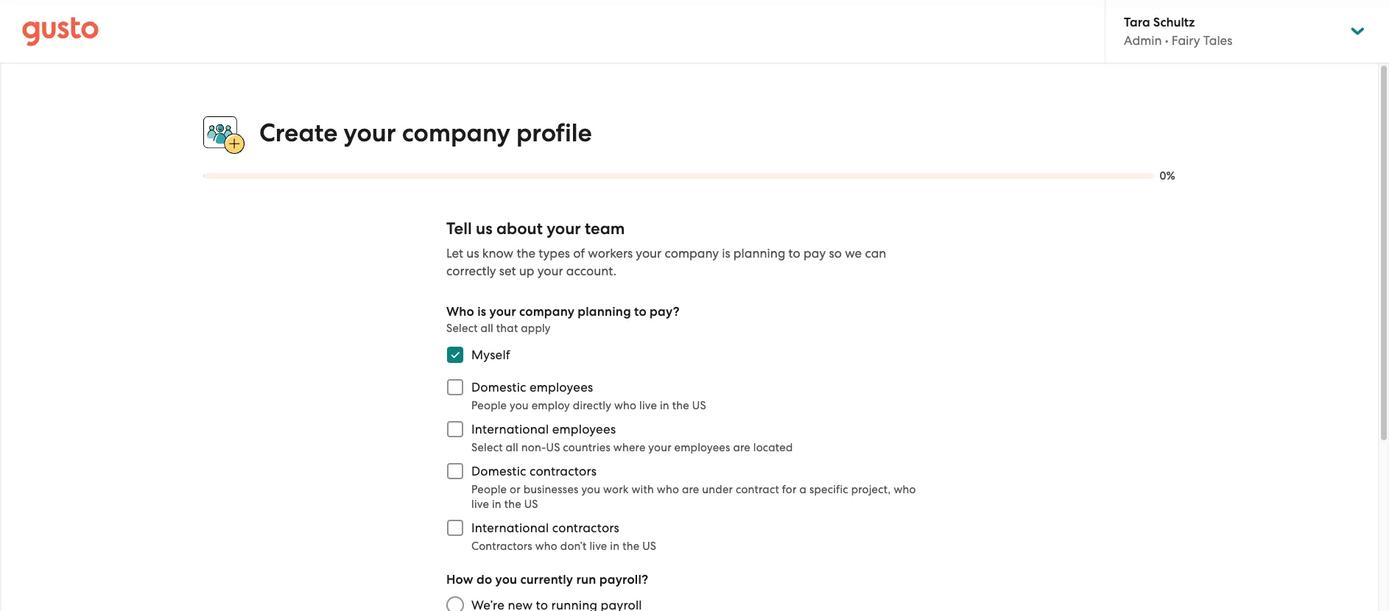 Task type: describe. For each thing, give the bounding box(es) containing it.
1 vertical spatial us
[[467, 246, 479, 261]]

in inside people or businesses you work with who are under contract for a specific project, who live in the us
[[492, 498, 502, 511]]

account.
[[566, 264, 617, 279]]

your up types
[[547, 219, 581, 239]]

company inside tell us about your team let us know the types of workers your company is planning to pay so we can correctly set up your account.
[[665, 246, 719, 261]]

the up payroll?
[[623, 540, 640, 553]]

tara
[[1124, 15, 1151, 30]]

your inside who is your company planning to pay? select all that apply
[[490, 304, 516, 320]]

under
[[702, 483, 733, 497]]

businesses
[[524, 483, 579, 497]]

who right with
[[657, 483, 679, 497]]

people for domestic contractors
[[472, 483, 507, 497]]

fairy
[[1172, 33, 1201, 48]]

for
[[782, 483, 797, 497]]

who
[[446, 304, 474, 320]]

work
[[603, 483, 629, 497]]

create your company profile
[[259, 118, 592, 148]]

workers
[[588, 246, 633, 261]]

employ
[[532, 399, 570, 413]]

Domestic contractors checkbox
[[439, 455, 472, 488]]

international employees
[[472, 422, 616, 437]]

don't
[[561, 540, 587, 553]]

project,
[[851, 483, 891, 497]]

let
[[446, 246, 464, 261]]

the up select all non-us countries where your employees are located
[[672, 399, 690, 413]]

•
[[1165, 33, 1169, 48]]

located
[[754, 441, 793, 455]]

the inside people or businesses you work with who are under contract for a specific project, who live in the us
[[504, 498, 522, 511]]

admin
[[1124, 33, 1162, 48]]

how do you currently run payroll?
[[446, 573, 649, 588]]

international for international employees
[[472, 422, 549, 437]]

Myself checkbox
[[439, 339, 472, 371]]

0 vertical spatial company
[[402, 118, 510, 148]]

people for domestic employees
[[472, 399, 507, 413]]

2 vertical spatial in
[[610, 540, 620, 553]]

2 vertical spatial you
[[495, 573, 517, 588]]

of
[[573, 246, 585, 261]]

domestic employees
[[472, 380, 593, 395]]

us inside people or businesses you work with who are under contract for a specific project, who live in the us
[[524, 498, 538, 511]]

home image
[[22, 17, 99, 46]]

countries
[[563, 441, 611, 455]]

can
[[865, 246, 887, 261]]

tara schultz admin • fairy tales
[[1124, 15, 1233, 48]]

1 vertical spatial all
[[506, 441, 519, 455]]

who right project,
[[894, 483, 916, 497]]

2 vertical spatial live
[[590, 540, 607, 553]]

do
[[477, 573, 492, 588]]

pay
[[804, 246, 826, 261]]

who down international contractors
[[535, 540, 558, 553]]

or
[[510, 483, 521, 497]]

where
[[614, 441, 646, 455]]

tales
[[1204, 33, 1233, 48]]

run
[[577, 573, 596, 588]]

directly
[[573, 399, 612, 413]]

currently
[[520, 573, 573, 588]]

all inside who is your company planning to pay? select all that apply
[[481, 322, 494, 335]]

1 vertical spatial select
[[472, 441, 503, 455]]

schultz
[[1154, 15, 1195, 30]]

international contractors
[[472, 521, 620, 536]]

types
[[539, 246, 570, 261]]

0%
[[1160, 170, 1176, 183]]

payroll?
[[600, 573, 649, 588]]

create
[[259, 118, 338, 148]]

Domestic employees checkbox
[[439, 371, 472, 404]]

International contractors checkbox
[[439, 512, 472, 545]]

set
[[499, 264, 516, 279]]



Task type: vqa. For each thing, say whether or not it's contained in the screenshot.
types
yes



Task type: locate. For each thing, give the bounding box(es) containing it.
us right tell
[[476, 219, 493, 239]]

international up non-
[[472, 422, 549, 437]]

1 vertical spatial people
[[472, 483, 507, 497]]

your right workers
[[636, 246, 662, 261]]

0 vertical spatial contractors
[[530, 464, 597, 479]]

1 vertical spatial is
[[478, 304, 487, 320]]

non-
[[521, 441, 546, 455]]

0 vertical spatial to
[[789, 246, 801, 261]]

1 horizontal spatial to
[[789, 246, 801, 261]]

tell us about your team let us know the types of workers your company is planning to pay so we can correctly set up your account.
[[446, 219, 887, 279]]

contractors for international contractors
[[552, 521, 620, 536]]

live
[[640, 399, 657, 413], [472, 498, 489, 511], [590, 540, 607, 553]]

all left that
[[481, 322, 494, 335]]

you
[[510, 399, 529, 413], [582, 483, 601, 497], [495, 573, 517, 588]]

all
[[481, 322, 494, 335], [506, 441, 519, 455]]

profile
[[516, 118, 592, 148]]

who
[[614, 399, 637, 413], [657, 483, 679, 497], [894, 483, 916, 497], [535, 540, 558, 553]]

live right don't
[[590, 540, 607, 553]]

planning inside tell us about your team let us know the types of workers your company is planning to pay so we can correctly set up your account.
[[734, 246, 786, 261]]

planning down account.
[[578, 304, 631, 320]]

1 horizontal spatial all
[[506, 441, 519, 455]]

specific
[[810, 483, 849, 497]]

1 horizontal spatial in
[[610, 540, 620, 553]]

1 people from the top
[[472, 399, 507, 413]]

us
[[476, 219, 493, 239], [467, 246, 479, 261]]

you left the work
[[582, 483, 601, 497]]

live inside people or businesses you work with who are under contract for a specific project, who live in the us
[[472, 498, 489, 511]]

we
[[845, 246, 862, 261]]

are left located
[[733, 441, 751, 455]]

in up contractors
[[492, 498, 502, 511]]

2 people from the top
[[472, 483, 507, 497]]

that
[[496, 322, 518, 335]]

0 horizontal spatial in
[[492, 498, 502, 511]]

planning inside who is your company planning to pay? select all that apply
[[578, 304, 631, 320]]

employees up "under"
[[675, 441, 731, 455]]

We're new to running payroll radio
[[439, 590, 472, 612]]

live up select all non-us countries where your employees are located
[[640, 399, 657, 413]]

to
[[789, 246, 801, 261], [634, 304, 647, 320]]

1 horizontal spatial is
[[722, 246, 731, 261]]

us
[[692, 399, 706, 413], [546, 441, 560, 455], [524, 498, 538, 511], [643, 540, 657, 553]]

are left "under"
[[682, 483, 700, 497]]

who is your company planning to pay? select all that apply
[[446, 304, 680, 335]]

1 vertical spatial planning
[[578, 304, 631, 320]]

is inside tell us about your team let us know the types of workers your company is planning to pay so we can correctly set up your account.
[[722, 246, 731, 261]]

domestic for domestic employees
[[472, 380, 526, 395]]

myself
[[472, 348, 511, 363]]

your
[[344, 118, 396, 148], [547, 219, 581, 239], [636, 246, 662, 261], [538, 264, 563, 279], [490, 304, 516, 320], [649, 441, 672, 455]]

1 domestic from the top
[[472, 380, 526, 395]]

0 horizontal spatial all
[[481, 322, 494, 335]]

0 vertical spatial all
[[481, 322, 494, 335]]

contractors
[[530, 464, 597, 479], [552, 521, 620, 536]]

0 vertical spatial select
[[446, 322, 478, 335]]

employees for domestic employees
[[530, 380, 593, 395]]

0 vertical spatial in
[[660, 399, 670, 413]]

people you employ directly who live in the us
[[472, 399, 706, 413]]

about
[[497, 219, 543, 239]]

are
[[733, 441, 751, 455], [682, 483, 700, 497]]

us up the correctly
[[467, 246, 479, 261]]

your right create at the left top of page
[[344, 118, 396, 148]]

how
[[446, 573, 474, 588]]

0 horizontal spatial company
[[402, 118, 510, 148]]

2 international from the top
[[472, 521, 549, 536]]

to left pay
[[789, 246, 801, 261]]

2 vertical spatial employees
[[675, 441, 731, 455]]

your up that
[[490, 304, 516, 320]]

0 vertical spatial people
[[472, 399, 507, 413]]

is
[[722, 246, 731, 261], [478, 304, 487, 320]]

know
[[482, 246, 514, 261]]

1 vertical spatial you
[[582, 483, 601, 497]]

2 horizontal spatial in
[[660, 399, 670, 413]]

select down who
[[446, 322, 478, 335]]

the inside tell us about your team let us know the types of workers your company is planning to pay so we can correctly set up your account.
[[517, 246, 536, 261]]

your right where
[[649, 441, 672, 455]]

contractors who don't live in the us
[[472, 540, 657, 553]]

2 domestic from the top
[[472, 464, 526, 479]]

1 vertical spatial live
[[472, 498, 489, 511]]

you down domestic employees
[[510, 399, 529, 413]]

to inside who is your company planning to pay? select all that apply
[[634, 304, 647, 320]]

1 vertical spatial in
[[492, 498, 502, 511]]

to left pay?
[[634, 304, 647, 320]]

people inside people or businesses you work with who are under contract for a specific project, who live in the us
[[472, 483, 507, 497]]

domestic
[[472, 380, 526, 395], [472, 464, 526, 479]]

domestic contractors
[[472, 464, 597, 479]]

team
[[585, 219, 625, 239]]

2 horizontal spatial live
[[640, 399, 657, 413]]

1 horizontal spatial planning
[[734, 246, 786, 261]]

the
[[517, 246, 536, 261], [672, 399, 690, 413], [504, 498, 522, 511], [623, 540, 640, 553]]

employees up countries
[[552, 422, 616, 437]]

a
[[800, 483, 807, 497]]

1 vertical spatial domestic
[[472, 464, 526, 479]]

0 horizontal spatial are
[[682, 483, 700, 497]]

1 vertical spatial company
[[665, 246, 719, 261]]

so
[[829, 246, 842, 261]]

1 international from the top
[[472, 422, 549, 437]]

select inside who is your company planning to pay? select all that apply
[[446, 322, 478, 335]]

employees
[[530, 380, 593, 395], [552, 422, 616, 437], [675, 441, 731, 455]]

0 vertical spatial is
[[722, 246, 731, 261]]

is inside who is your company planning to pay? select all that apply
[[478, 304, 487, 320]]

up
[[519, 264, 535, 279]]

your down types
[[538, 264, 563, 279]]

1 vertical spatial employees
[[552, 422, 616, 437]]

tell
[[446, 219, 472, 239]]

0 horizontal spatial is
[[478, 304, 487, 320]]

pay?
[[650, 304, 680, 320]]

are inside people or businesses you work with who are under contract for a specific project, who live in the us
[[682, 483, 700, 497]]

0 vertical spatial are
[[733, 441, 751, 455]]

select
[[446, 322, 478, 335], [472, 441, 503, 455]]

domestic up 'or'
[[472, 464, 526, 479]]

1 vertical spatial to
[[634, 304, 647, 320]]

the down 'or'
[[504, 498, 522, 511]]

in
[[660, 399, 670, 413], [492, 498, 502, 511], [610, 540, 620, 553]]

international for international contractors
[[472, 521, 549, 536]]

with
[[632, 483, 654, 497]]

1 vertical spatial contractors
[[552, 521, 620, 536]]

domestic down myself
[[472, 380, 526, 395]]

all left non-
[[506, 441, 519, 455]]

live up international contractors option
[[472, 498, 489, 511]]

0 vertical spatial international
[[472, 422, 549, 437]]

planning left pay
[[734, 246, 786, 261]]

in up select all non-us countries where your employees are located
[[660, 399, 670, 413]]

people
[[472, 399, 507, 413], [472, 483, 507, 497]]

1 vertical spatial are
[[682, 483, 700, 497]]

0 vertical spatial domestic
[[472, 380, 526, 395]]

you inside people or businesses you work with who are under contract for a specific project, who live in the us
[[582, 483, 601, 497]]

2 vertical spatial company
[[519, 304, 575, 320]]

0 vertical spatial us
[[476, 219, 493, 239]]

people up "international employees" option
[[472, 399, 507, 413]]

employees up employ
[[530, 380, 593, 395]]

apply
[[521, 322, 551, 335]]

1 horizontal spatial are
[[733, 441, 751, 455]]

0 horizontal spatial live
[[472, 498, 489, 511]]

select all non-us countries where your employees are located
[[472, 441, 793, 455]]

the up up
[[517, 246, 536, 261]]

0 horizontal spatial planning
[[578, 304, 631, 320]]

0 horizontal spatial to
[[634, 304, 647, 320]]

who right directly
[[614, 399, 637, 413]]

to inside tell us about your team let us know the types of workers your company is planning to pay so we can correctly set up your account.
[[789, 246, 801, 261]]

contractors up don't
[[552, 521, 620, 536]]

in up payroll?
[[610, 540, 620, 553]]

domestic for domestic contractors
[[472, 464, 526, 479]]

company
[[402, 118, 510, 148], [665, 246, 719, 261], [519, 304, 575, 320]]

contract
[[736, 483, 779, 497]]

company inside who is your company planning to pay? select all that apply
[[519, 304, 575, 320]]

correctly
[[446, 264, 496, 279]]

0 vertical spatial live
[[640, 399, 657, 413]]

international up contractors
[[472, 521, 549, 536]]

2 horizontal spatial company
[[665, 246, 719, 261]]

contractors
[[472, 540, 533, 553]]

people left 'or'
[[472, 483, 507, 497]]

international
[[472, 422, 549, 437], [472, 521, 549, 536]]

1 horizontal spatial live
[[590, 540, 607, 553]]

contractors for domestic contractors
[[530, 464, 597, 479]]

employees for international employees
[[552, 422, 616, 437]]

International employees checkbox
[[439, 413, 472, 446]]

you right do
[[495, 573, 517, 588]]

0 vertical spatial planning
[[734, 246, 786, 261]]

people or businesses you work with who are under contract for a specific project, who live in the us
[[472, 483, 916, 511]]

1 vertical spatial international
[[472, 521, 549, 536]]

0 vertical spatial employees
[[530, 380, 593, 395]]

1 horizontal spatial company
[[519, 304, 575, 320]]

0 vertical spatial you
[[510, 399, 529, 413]]

planning
[[734, 246, 786, 261], [578, 304, 631, 320]]

select up domestic contractors checkbox
[[472, 441, 503, 455]]

contractors up businesses
[[530, 464, 597, 479]]



